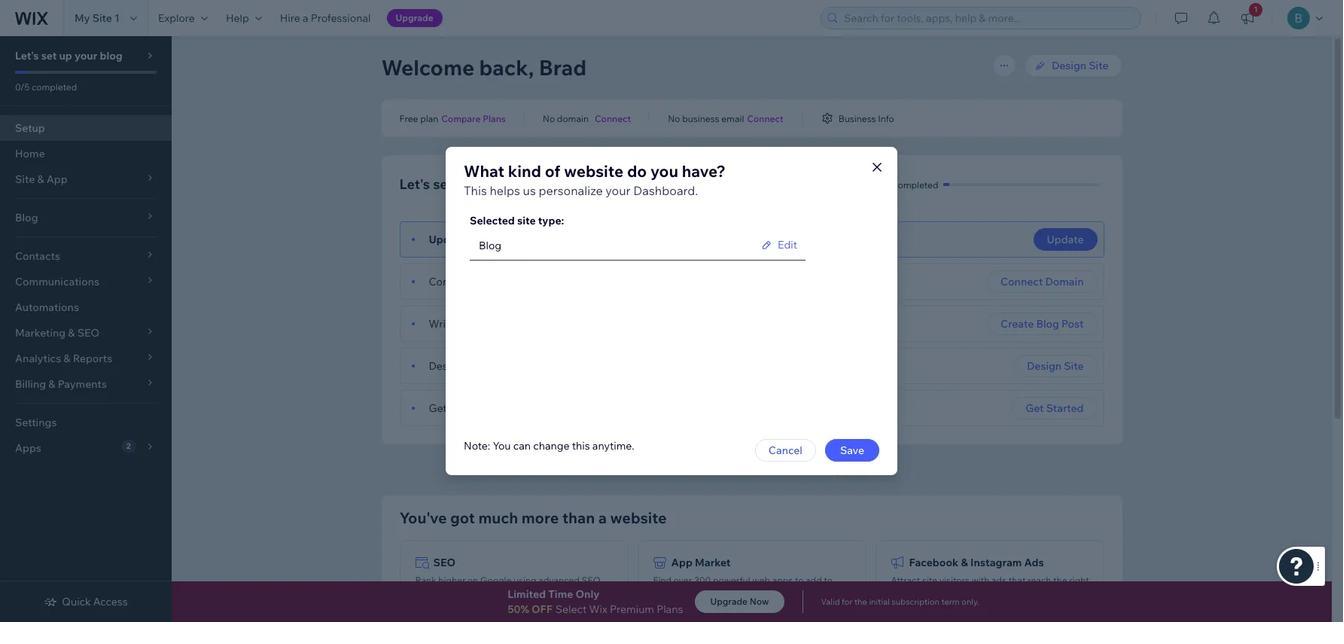 Task type: vqa. For each thing, say whether or not it's contained in the screenshot.


Task type: describe. For each thing, give the bounding box(es) containing it.
google for found
[[496, 401, 532, 415]]

support
[[824, 463, 864, 477]]

back,
[[479, 54, 534, 81]]

1 horizontal spatial 0/5 completed
[[877, 179, 939, 190]]

connect link for no domain connect
[[595, 111, 631, 125]]

on for found
[[481, 401, 493, 415]]

your left first in the bottom left of the page
[[458, 317, 480, 331]]

1 horizontal spatial wix
[[641, 463, 661, 477]]

app market
[[671, 556, 731, 569]]

selected
[[470, 214, 515, 227]]

wix inside 'limited time only 50% off select wix premium plans'
[[589, 603, 608, 616]]

free plan compare plans
[[400, 113, 506, 124]]

design site button
[[1014, 355, 1098, 377]]

wix stands with ukraine show your support
[[641, 463, 864, 477]]

us
[[523, 183, 536, 198]]

explore
[[158, 11, 195, 25]]

add
[[806, 575, 822, 586]]

first
[[482, 317, 502, 331]]

create blog post button
[[987, 313, 1098, 335]]

business
[[839, 113, 876, 124]]

no for no business email
[[668, 113, 681, 124]]

compare
[[442, 113, 481, 124]]

blog down selected site type:
[[494, 233, 517, 246]]

google for higher
[[481, 575, 512, 586]]

time
[[548, 587, 573, 601]]

business info button
[[821, 111, 895, 125]]

quick
[[62, 595, 91, 609]]

higher
[[439, 575, 466, 586]]

free
[[400, 113, 418, 124]]

blog
[[1037, 317, 1060, 331]]

let's set up your blog inside sidebar element
[[15, 49, 123, 63]]

design site inside button
[[1027, 359, 1084, 373]]

upgrade for upgrade now
[[711, 596, 748, 607]]

create
[[1001, 317, 1034, 331]]

site inside design site button
[[1064, 359, 1084, 373]]

hire a professional
[[280, 11, 371, 25]]

connect domain button
[[988, 270, 1098, 293]]

save
[[840, 444, 865, 457]]

attract site visitors with ads that reach the right audience.
[[891, 575, 1090, 597]]

got
[[450, 508, 475, 527]]

write
[[429, 317, 456, 331]]

apps
[[773, 575, 793, 586]]

quick access
[[62, 595, 128, 609]]

site inside design site "link"
[[1089, 59, 1109, 72]]

hire a professional link
[[271, 0, 380, 36]]

show your support button
[[769, 463, 864, 477]]

connect up do
[[595, 113, 631, 124]]

visitors
[[940, 575, 970, 586]]

design inside button
[[1027, 359, 1062, 373]]

only
[[576, 587, 600, 601]]

plans inside 'limited time only 50% off select wix premium plans'
[[657, 603, 683, 616]]

get started
[[1026, 401, 1084, 415]]

upgrade for upgrade
[[396, 12, 434, 23]]

1 horizontal spatial let's
[[400, 175, 430, 193]]

cancel
[[769, 444, 803, 457]]

Search for tools, apps, help & more... field
[[840, 8, 1137, 29]]

set inside sidebar element
[[41, 49, 57, 63]]

powerful
[[713, 575, 751, 586]]

design your website
[[429, 359, 529, 373]]

1 button
[[1231, 0, 1265, 36]]

valid for the initial subscription term only.
[[821, 597, 980, 607]]

&
[[961, 556, 969, 569]]

limited
[[508, 587, 546, 601]]

1 horizontal spatial completed
[[894, 179, 939, 190]]

write your first blog post
[[429, 317, 551, 331]]

term
[[942, 597, 960, 607]]

let's inside sidebar element
[[15, 49, 39, 63]]

upgrade button
[[387, 9, 443, 27]]

my
[[75, 11, 90, 25]]

design site inside "link"
[[1052, 59, 1109, 72]]

settings
[[15, 416, 57, 429]]

more
[[522, 508, 559, 527]]

setup
[[15, 121, 45, 135]]

settings link
[[0, 410, 172, 435]]

what kind of website do you have? this helps us personalize your dashboard.
[[464, 161, 726, 198]]

blog inside sidebar element
[[100, 49, 123, 63]]

site.
[[674, 586, 691, 597]]

1 vertical spatial 0/5
[[877, 179, 892, 190]]

have?
[[682, 161, 726, 181]]

find
[[653, 575, 672, 586]]

ukraine
[[724, 463, 763, 477]]

facebook & instagram ads
[[909, 556, 1044, 569]]

connect up 'write'
[[429, 275, 471, 288]]

rank higher on google using advanced seo tools.
[[415, 575, 601, 597]]

found
[[449, 401, 478, 415]]

tools.
[[415, 586, 438, 597]]

the inside attract site visitors with ads that reach the right audience.
[[1054, 575, 1068, 586]]

design inside "link"
[[1052, 59, 1087, 72]]

rank
[[415, 575, 437, 586]]

blog left of on the top left of the page
[[508, 175, 538, 193]]

0 horizontal spatial site
[[92, 11, 112, 25]]

edit button
[[760, 238, 801, 252]]

now
[[750, 596, 769, 607]]

web
[[753, 575, 771, 586]]

domain
[[1046, 275, 1084, 288]]

upgrade now button
[[695, 591, 784, 613]]

up inside sidebar element
[[59, 49, 72, 63]]

connect domain
[[1001, 275, 1084, 288]]

with inside attract site visitors with ads that reach the right audience.
[[972, 575, 990, 586]]

automations
[[15, 301, 79, 314]]

0/5 completed inside sidebar element
[[15, 81, 77, 93]]

save button
[[826, 439, 880, 462]]

plan
[[420, 113, 439, 124]]

0 horizontal spatial 1
[[115, 11, 120, 25]]

update button
[[1034, 228, 1098, 251]]



Task type: locate. For each thing, give the bounding box(es) containing it.
1 vertical spatial completed
[[894, 179, 939, 190]]

1 horizontal spatial up
[[456, 175, 473, 193]]

0 vertical spatial design site
[[1052, 59, 1109, 72]]

1 horizontal spatial 1
[[1254, 5, 1258, 14]]

up up setup link
[[59, 49, 72, 63]]

0 horizontal spatial no
[[543, 113, 555, 124]]

0 horizontal spatial upgrade
[[396, 12, 434, 23]]

let's left this
[[400, 175, 430, 193]]

1 horizontal spatial upgrade
[[711, 596, 748, 607]]

brad
[[539, 54, 587, 81]]

with right the stands at the bottom
[[699, 463, 721, 477]]

post
[[529, 317, 551, 331]]

that
[[1009, 575, 1026, 586]]

get started button
[[1013, 397, 1098, 420]]

update for update
[[1047, 233, 1084, 246]]

help button
[[217, 0, 271, 36]]

to left add
[[795, 575, 804, 586]]

seo up only
[[582, 575, 601, 586]]

let's set up your blog down my
[[15, 49, 123, 63]]

1 vertical spatial the
[[855, 597, 868, 607]]

1 horizontal spatial to
[[824, 575, 833, 586]]

let's set up your blog up selected
[[400, 175, 538, 193]]

0/5 completed down the info
[[877, 179, 939, 190]]

this
[[464, 183, 487, 198]]

0/5
[[15, 81, 30, 93], [877, 179, 892, 190]]

2 get from the left
[[1026, 401, 1044, 415]]

with down facebook & instagram ads
[[972, 575, 990, 586]]

your inside find over 300 powerful web apps to add to your site.
[[653, 586, 672, 597]]

only.
[[962, 597, 980, 607]]

1 vertical spatial let's set up your blog
[[400, 175, 538, 193]]

1 horizontal spatial site
[[923, 575, 938, 586]]

on for higher
[[468, 575, 479, 586]]

1 no from the left
[[543, 113, 555, 124]]

compare plans link
[[442, 111, 506, 125]]

for
[[842, 597, 853, 607]]

dashboard.
[[634, 183, 698, 198]]

1 horizontal spatial on
[[481, 401, 493, 415]]

welcome
[[381, 54, 475, 81]]

site inside attract site visitors with ads that reach the right audience.
[[923, 575, 938, 586]]

300
[[694, 575, 711, 586]]

0 horizontal spatial on
[[468, 575, 479, 586]]

0 vertical spatial with
[[699, 463, 721, 477]]

to right add
[[824, 575, 833, 586]]

get for get started
[[1026, 401, 1044, 415]]

1 vertical spatial site
[[923, 575, 938, 586]]

website down first in the bottom left of the page
[[490, 359, 529, 373]]

your
[[799, 463, 821, 477]]

site down facebook
[[923, 575, 938, 586]]

1 vertical spatial design site
[[1027, 359, 1084, 373]]

connect up create
[[1001, 275, 1043, 288]]

let's up setup in the left of the page
[[15, 49, 39, 63]]

get found on google
[[429, 401, 532, 415]]

let's set up your blog
[[15, 49, 123, 63], [400, 175, 538, 193]]

2 horizontal spatial a
[[599, 508, 607, 527]]

1 vertical spatial up
[[456, 175, 473, 193]]

site for selected
[[517, 214, 536, 227]]

connect right the email
[[747, 113, 784, 124]]

ads
[[1025, 556, 1044, 569]]

change
[[533, 439, 570, 453]]

1 vertical spatial a
[[473, 275, 479, 288]]

you've got much more than a website
[[400, 508, 667, 527]]

connect a custom domain
[[429, 275, 558, 288]]

find over 300 powerful web apps to add to your site.
[[653, 575, 833, 597]]

2 update from the left
[[1047, 233, 1084, 246]]

1 vertical spatial plans
[[657, 603, 683, 616]]

1 vertical spatial seo
[[582, 575, 601, 586]]

a for custom
[[473, 275, 479, 288]]

0 vertical spatial a
[[303, 11, 308, 25]]

your down selected
[[469, 233, 491, 246]]

setup link
[[0, 115, 172, 141]]

the left right
[[1054, 575, 1068, 586]]

your inside sidebar element
[[75, 49, 97, 63]]

create blog post
[[1001, 317, 1084, 331]]

domain down brad
[[557, 113, 589, 124]]

get inside get started button
[[1026, 401, 1044, 415]]

design
[[1052, 59, 1087, 72], [429, 359, 463, 373], [1027, 359, 1062, 373]]

1 vertical spatial set
[[433, 175, 453, 193]]

you've
[[400, 508, 447, 527]]

get for get found on google
[[429, 401, 447, 415]]

using
[[514, 575, 537, 586]]

0 horizontal spatial completed
[[32, 81, 77, 93]]

1 horizontal spatial 0/5
[[877, 179, 892, 190]]

0 vertical spatial google
[[496, 401, 532, 415]]

connect link right the email
[[747, 111, 784, 125]]

set
[[41, 49, 57, 63], [433, 175, 453, 193]]

1 update from the left
[[429, 233, 466, 246]]

1 to from the left
[[795, 575, 804, 586]]

your down do
[[606, 183, 631, 198]]

1 vertical spatial domain
[[521, 275, 558, 288]]

quick access button
[[44, 595, 128, 609]]

plans right compare
[[483, 113, 506, 124]]

0 horizontal spatial with
[[699, 463, 721, 477]]

a left custom
[[473, 275, 479, 288]]

app
[[671, 556, 693, 569]]

None field
[[475, 230, 760, 260]]

market
[[695, 556, 731, 569]]

connect link
[[595, 111, 631, 125], [747, 111, 784, 125]]

connect link up do
[[595, 111, 631, 125]]

no domain connect
[[543, 113, 631, 124]]

blog down my site 1
[[100, 49, 123, 63]]

your inside what kind of website do you have? this helps us personalize your dashboard.
[[606, 183, 631, 198]]

1 horizontal spatial a
[[473, 275, 479, 288]]

1 vertical spatial 0/5 completed
[[877, 179, 939, 190]]

ads
[[992, 575, 1007, 586]]

design site link
[[1025, 54, 1123, 77]]

connect link for no business email connect
[[747, 111, 784, 125]]

seo inside rank higher on google using advanced seo tools.
[[582, 575, 601, 586]]

update up domain
[[1047, 233, 1084, 246]]

2 vertical spatial website
[[610, 508, 667, 527]]

completed down the info
[[894, 179, 939, 190]]

google left 'using'
[[481, 575, 512, 586]]

over
[[674, 575, 692, 586]]

show
[[769, 463, 797, 477]]

1
[[1254, 5, 1258, 14], [115, 11, 120, 25]]

wix
[[641, 463, 661, 477], [589, 603, 608, 616]]

set up setup in the left of the page
[[41, 49, 57, 63]]

1 horizontal spatial site
[[1064, 359, 1084, 373]]

completed up setup in the left of the page
[[32, 81, 77, 93]]

on inside rank higher on google using advanced seo tools.
[[468, 575, 479, 586]]

0/5 down the info
[[877, 179, 892, 190]]

connect inside button
[[1001, 275, 1043, 288]]

1 horizontal spatial no
[[668, 113, 681, 124]]

0 vertical spatial up
[[59, 49, 72, 63]]

your
[[75, 49, 97, 63], [476, 175, 505, 193], [606, 183, 631, 198], [469, 233, 491, 246], [458, 317, 480, 331], [466, 359, 488, 373], [653, 586, 672, 597]]

0 horizontal spatial seo
[[433, 556, 456, 569]]

0 horizontal spatial let's
[[15, 49, 39, 63]]

0 vertical spatial completed
[[32, 81, 77, 93]]

on right higher
[[468, 575, 479, 586]]

business info
[[839, 113, 895, 124]]

0 horizontal spatial site
[[517, 214, 536, 227]]

1 horizontal spatial update
[[1047, 233, 1084, 246]]

than
[[563, 508, 595, 527]]

1 vertical spatial let's
[[400, 175, 430, 193]]

your down my
[[75, 49, 97, 63]]

0 vertical spatial set
[[41, 49, 57, 63]]

access
[[93, 595, 128, 609]]

0 horizontal spatial get
[[429, 401, 447, 415]]

0/5 inside sidebar element
[[15, 81, 30, 93]]

no business email connect
[[668, 113, 784, 124]]

google up 'can'
[[496, 401, 532, 415]]

domain right custom
[[521, 275, 558, 288]]

update for update your blog type
[[429, 233, 466, 246]]

1 horizontal spatial the
[[1054, 575, 1068, 586]]

site
[[92, 11, 112, 25], [1089, 59, 1109, 72], [1064, 359, 1084, 373]]

1 vertical spatial on
[[468, 575, 479, 586]]

0 horizontal spatial wix
[[589, 603, 608, 616]]

get left the started
[[1026, 401, 1044, 415]]

professional
[[311, 11, 371, 25]]

0 vertical spatial let's set up your blog
[[15, 49, 123, 63]]

blog
[[100, 49, 123, 63], [508, 175, 538, 193], [494, 233, 517, 246], [504, 317, 527, 331]]

seo up higher
[[433, 556, 456, 569]]

1 vertical spatial with
[[972, 575, 990, 586]]

type:
[[538, 214, 564, 227]]

0 horizontal spatial 0/5 completed
[[15, 81, 77, 93]]

50%
[[508, 603, 529, 616]]

0 vertical spatial site
[[517, 214, 536, 227]]

0 vertical spatial plans
[[483, 113, 506, 124]]

info
[[878, 113, 895, 124]]

0 vertical spatial seo
[[433, 556, 456, 569]]

0 vertical spatial domain
[[557, 113, 589, 124]]

website up personalize
[[564, 161, 624, 181]]

custom
[[481, 275, 518, 288]]

connect
[[595, 113, 631, 124], [747, 113, 784, 124], [429, 275, 471, 288], [1001, 275, 1043, 288]]

update down this
[[429, 233, 466, 246]]

no down brad
[[543, 113, 555, 124]]

site up type
[[517, 214, 536, 227]]

1 connect link from the left
[[595, 111, 631, 125]]

upgrade down powerful
[[711, 596, 748, 607]]

no for no domain
[[543, 113, 555, 124]]

2 vertical spatial site
[[1064, 359, 1084, 373]]

2 vertical spatial a
[[599, 508, 607, 527]]

0 horizontal spatial connect link
[[595, 111, 631, 125]]

what
[[464, 161, 505, 181]]

website right the than
[[610, 508, 667, 527]]

1 vertical spatial upgrade
[[711, 596, 748, 607]]

0 vertical spatial the
[[1054, 575, 1068, 586]]

0 vertical spatial 0/5
[[15, 81, 30, 93]]

blog right first in the bottom left of the page
[[504, 317, 527, 331]]

home
[[15, 147, 45, 160]]

you
[[651, 161, 679, 181]]

your up selected
[[476, 175, 505, 193]]

0/5 up setup in the left of the page
[[15, 81, 30, 93]]

2 connect link from the left
[[747, 111, 784, 125]]

initial
[[869, 597, 890, 607]]

limited time only 50% off select wix premium plans
[[508, 587, 683, 616]]

0 horizontal spatial to
[[795, 575, 804, 586]]

2 no from the left
[[668, 113, 681, 124]]

site
[[517, 214, 536, 227], [923, 575, 938, 586]]

upgrade now
[[711, 596, 769, 607]]

0 horizontal spatial set
[[41, 49, 57, 63]]

google inside rank higher on google using advanced seo tools.
[[481, 575, 512, 586]]

0 vertical spatial let's
[[15, 49, 39, 63]]

a for professional
[[303, 11, 308, 25]]

up left helps
[[456, 175, 473, 193]]

note: you can change this anytime.
[[464, 439, 635, 453]]

update
[[429, 233, 466, 246], [1047, 233, 1084, 246]]

2 to from the left
[[824, 575, 833, 586]]

type
[[519, 233, 542, 246]]

your up 'get found on google'
[[466, 359, 488, 373]]

upgrade
[[396, 12, 434, 23], [711, 596, 748, 607]]

0 vertical spatial site
[[92, 11, 112, 25]]

anytime.
[[593, 439, 635, 453]]

helps
[[490, 183, 520, 198]]

a right hire
[[303, 11, 308, 25]]

advanced
[[539, 575, 580, 586]]

attract
[[891, 575, 921, 586]]

premium
[[610, 603, 655, 616]]

1 horizontal spatial let's set up your blog
[[400, 175, 538, 193]]

wix left the stands at the bottom
[[641, 463, 661, 477]]

site for attract
[[923, 575, 938, 586]]

1 horizontal spatial set
[[433, 175, 453, 193]]

on right the found
[[481, 401, 493, 415]]

0 horizontal spatial up
[[59, 49, 72, 63]]

0 horizontal spatial 0/5
[[15, 81, 30, 93]]

wix down only
[[589, 603, 608, 616]]

0/5 completed up setup in the left of the page
[[15, 81, 77, 93]]

reach
[[1028, 575, 1052, 586]]

1 inside button
[[1254, 5, 1258, 14]]

1 horizontal spatial connect link
[[747, 111, 784, 125]]

help
[[226, 11, 249, 25]]

get
[[429, 401, 447, 415], [1026, 401, 1044, 415]]

0 vertical spatial upgrade
[[396, 12, 434, 23]]

kind
[[508, 161, 541, 181]]

1 horizontal spatial with
[[972, 575, 990, 586]]

selected site type:
[[470, 214, 564, 227]]

1 horizontal spatial seo
[[582, 575, 601, 586]]

0 horizontal spatial a
[[303, 11, 308, 25]]

0 horizontal spatial the
[[855, 597, 868, 607]]

0 horizontal spatial update
[[429, 233, 466, 246]]

1 vertical spatial google
[[481, 575, 512, 586]]

1 vertical spatial website
[[490, 359, 529, 373]]

no
[[543, 113, 555, 124], [668, 113, 681, 124]]

0 vertical spatial 0/5 completed
[[15, 81, 77, 93]]

2 horizontal spatial site
[[1089, 59, 1109, 72]]

0 vertical spatial on
[[481, 401, 493, 415]]

the
[[1054, 575, 1068, 586], [855, 597, 868, 607]]

completed
[[32, 81, 77, 93], [894, 179, 939, 190]]

sidebar element
[[0, 36, 172, 622]]

plans down site.
[[657, 603, 683, 616]]

get left the found
[[429, 401, 447, 415]]

update your blog type
[[429, 233, 542, 246]]

no left business
[[668, 113, 681, 124]]

update inside button
[[1047, 233, 1084, 246]]

upgrade up welcome
[[396, 12, 434, 23]]

website inside what kind of website do you have? this helps us personalize your dashboard.
[[564, 161, 624, 181]]

1 horizontal spatial plans
[[657, 603, 683, 616]]

1 vertical spatial site
[[1089, 59, 1109, 72]]

seo
[[433, 556, 456, 569], [582, 575, 601, 586]]

0 vertical spatial wix
[[641, 463, 661, 477]]

1 get from the left
[[429, 401, 447, 415]]

my site 1
[[75, 11, 120, 25]]

a right the than
[[599, 508, 607, 527]]

1 horizontal spatial get
[[1026, 401, 1044, 415]]

0 vertical spatial website
[[564, 161, 624, 181]]

select
[[556, 603, 587, 616]]

set left this
[[433, 175, 453, 193]]

the right for
[[855, 597, 868, 607]]

completed inside sidebar element
[[32, 81, 77, 93]]

0 horizontal spatial let's set up your blog
[[15, 49, 123, 63]]

1 vertical spatial wix
[[589, 603, 608, 616]]

0 horizontal spatial plans
[[483, 113, 506, 124]]

your left site.
[[653, 586, 672, 597]]



